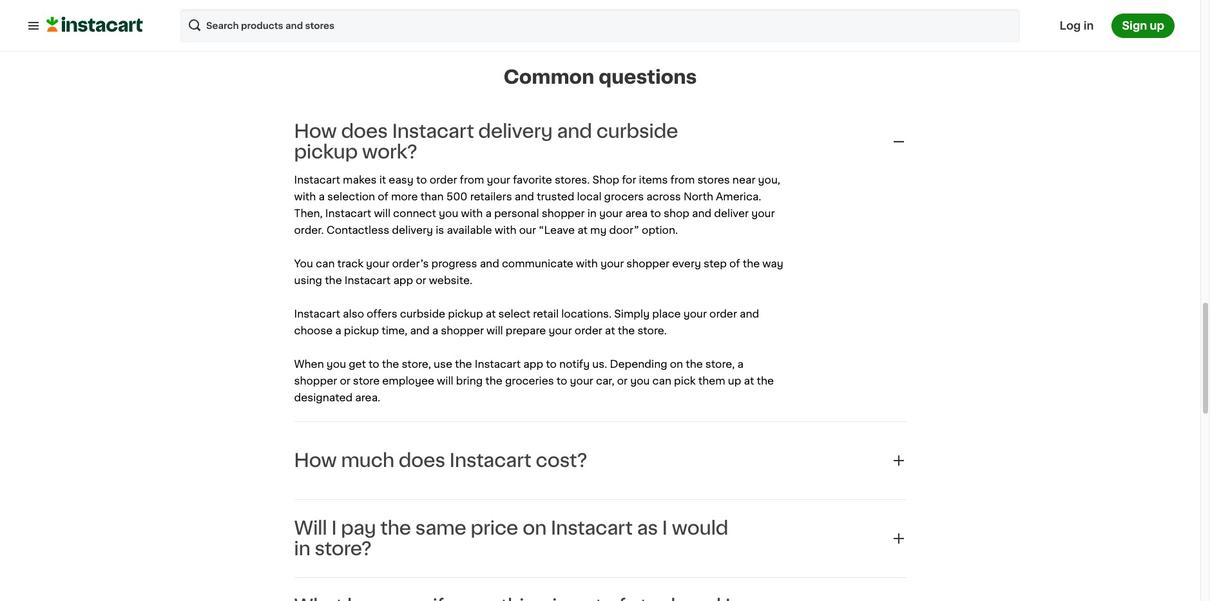 Task type: describe. For each thing, give the bounding box(es) containing it.
1 vertical spatial order
[[709, 309, 737, 319]]

for
[[622, 174, 636, 185]]

will inside the instacart also offers curbside pickup at select retail locations. simply place your order and choose a pickup time, and a shopper will prepare your order at the store.
[[487, 325, 503, 336]]

door"
[[609, 225, 639, 235]]

how much does instacart cost? button
[[294, 437, 906, 484]]

retailers
[[470, 191, 512, 202]]

shopper inside you can track your order's progress and communicate with your shopper every step of the way using the instacart app or website.
[[627, 258, 670, 269]]

curbside inside the instacart also offers curbside pickup at select retail locations. simply place your order and choose a pickup time, and a shopper will prepare your order at the store.
[[400, 309, 445, 319]]

favorite
[[513, 174, 552, 185]]

more
[[391, 191, 418, 202]]

way
[[763, 258, 783, 269]]

bring
[[456, 376, 483, 386]]

grocers
[[604, 191, 644, 202]]

progress
[[431, 258, 477, 269]]

us.
[[592, 359, 607, 369]]

then,
[[294, 208, 323, 218]]

option.
[[642, 225, 678, 235]]

time,
[[382, 325, 407, 336]]

shop
[[593, 174, 619, 185]]

simply
[[614, 309, 650, 319]]

locations.
[[561, 309, 612, 319]]

stores.
[[555, 174, 590, 185]]

sign up
[[1122, 20, 1164, 31]]

your down the door"
[[600, 258, 624, 269]]

across
[[647, 191, 681, 202]]

pick
[[674, 376, 696, 386]]

in inside instacart makes it easy to order from your favorite stores. shop for items from stores near you, with a selection of more than 500 retailers and trusted local grocers across north america. then, instacart will connect you with a personal shopper in your area to shop and deliver your order. contactless delivery is available with our "leave at my door" option.
[[587, 208, 597, 218]]

common questions
[[504, 68, 697, 86]]

1 vertical spatial you
[[327, 359, 346, 369]]

when
[[294, 359, 324, 369]]

with inside you can track your order's progress and communicate with your shopper every step of the way using the instacart app or website.
[[576, 258, 598, 269]]

on inside will i pay the same price on instacart as i would in store?
[[523, 519, 547, 537]]

will inside when you get to the store, use the instacart app to notify us. depending on the store, a shopper or store employee will bring the groceries to your car, or you can pick them up at the designated area.
[[437, 376, 453, 386]]

to right get
[[369, 359, 379, 369]]

get
[[349, 359, 366, 369]]

2 horizontal spatial you
[[630, 376, 650, 386]]

sign up button
[[1112, 13, 1175, 38]]

your down america.
[[751, 208, 775, 218]]

use
[[434, 359, 452, 369]]

car,
[[596, 376, 615, 386]]

you,
[[758, 174, 780, 185]]

log in button
[[1056, 13, 1098, 38]]

how for how much does instacart cost?
[[294, 452, 337, 470]]

step
[[704, 258, 727, 269]]

shop
[[664, 208, 689, 218]]

to up option.
[[650, 208, 661, 218]]

as
[[637, 519, 658, 537]]

order.
[[294, 225, 324, 235]]

it
[[379, 174, 386, 185]]

with down personal
[[495, 225, 517, 235]]

questions
[[599, 68, 697, 86]]

the up bring
[[455, 359, 472, 369]]

delivery inside 'how does instacart delivery and curbside pickup work?'
[[478, 122, 553, 140]]

shopper inside the instacart also offers curbside pickup at select retail locations. simply place your order and choose a pickup time, and a shopper will prepare your order at the store.
[[441, 325, 484, 336]]

deliver
[[714, 208, 749, 218]]

order inside instacart makes it easy to order from your favorite stores. shop for items from stores near you, with a selection of more than 500 retailers and trusted local grocers across north america. then, instacart will connect you with a personal shopper in your area to shop and deliver your order. contactless delivery is available with our "leave at my door" option.
[[430, 174, 457, 185]]

you can track your order's progress and communicate with your shopper every step of the way using the instacart app or website.
[[294, 258, 786, 285]]

work?
[[362, 143, 417, 161]]

communicate
[[502, 258, 573, 269]]

the left way
[[743, 258, 760, 269]]

1 vertical spatial pickup
[[448, 309, 483, 319]]

common
[[504, 68, 594, 86]]

your down 'retail'
[[549, 325, 572, 336]]

does inside dropdown button
[[399, 452, 445, 470]]

does inside 'how does instacart delivery and curbside pickup work?'
[[341, 122, 388, 140]]

every
[[672, 258, 701, 269]]

area.
[[355, 392, 380, 403]]

prepare
[[506, 325, 546, 336]]

contactless
[[327, 225, 389, 235]]

using
[[294, 275, 322, 285]]

1 from from the left
[[460, 174, 484, 185]]

curbside inside 'how does instacart delivery and curbside pickup work?'
[[596, 122, 678, 140]]

same
[[416, 519, 466, 537]]

your right place
[[683, 309, 707, 319]]

app inside when you get to the store, use the instacart app to notify us. depending on the store, a shopper or store employee will bring the groceries to your car, or you can pick them up at the designated area.
[[523, 359, 543, 369]]

log
[[1060, 20, 1081, 31]]

items
[[639, 174, 668, 185]]

the right them
[[757, 376, 774, 386]]

personal
[[494, 208, 539, 218]]

the down track
[[325, 275, 342, 285]]

choose
[[294, 325, 333, 336]]

up inside when you get to the store, use the instacart app to notify us. depending on the store, a shopper or store employee will bring the groceries to your car, or you can pick them up at the designated area.
[[728, 376, 741, 386]]

easy
[[389, 174, 414, 185]]

connect
[[393, 208, 436, 218]]

2 vertical spatial pickup
[[344, 325, 379, 336]]

will inside instacart makes it easy to order from your favorite stores. shop for items from stores near you, with a selection of more than 500 retailers and trusted local grocers across north america. then, instacart will connect you with a personal shopper in your area to shop and deliver your order. contactless delivery is available with our "leave at my door" option.
[[374, 208, 391, 218]]

will i pay the same price on instacart as i would in store?
[[294, 519, 728, 558]]

pickup inside 'how does instacart delivery and curbside pickup work?'
[[294, 143, 358, 161]]

with up available
[[461, 208, 483, 218]]

you
[[294, 258, 313, 269]]

or inside you can track your order's progress and communicate with your shopper every step of the way using the instacart app or website.
[[416, 275, 426, 285]]

designated
[[294, 392, 353, 403]]

would
[[672, 519, 728, 537]]

stores
[[697, 174, 730, 185]]

select
[[498, 309, 530, 319]]

instacart inside will i pay the same price on instacart as i would in store?
[[551, 519, 633, 537]]

at down simply at bottom
[[605, 325, 615, 336]]

website.
[[429, 275, 472, 285]]

area
[[625, 208, 648, 218]]

2 store, from the left
[[705, 359, 735, 369]]

instacart also offers curbside pickup at select retail locations. simply place your order and choose a pickup time, and a shopper will prepare your order at the store.
[[294, 309, 762, 336]]

how does instacart delivery and curbside pickup work?
[[294, 122, 678, 161]]

store?
[[315, 540, 372, 558]]

pay
[[341, 519, 376, 537]]

at left select
[[486, 309, 496, 319]]



Task type: locate. For each thing, give the bounding box(es) containing it.
0 vertical spatial delivery
[[478, 122, 553, 140]]

on inside when you get to the store, use the instacart app to notify us. depending on the store, a shopper or store employee will bring the groceries to your car, or you can pick them up at the designated area.
[[670, 359, 683, 369]]

Search field
[[179, 7, 1021, 43]]

0 horizontal spatial order
[[430, 174, 457, 185]]

1 horizontal spatial app
[[523, 359, 543, 369]]

you down '500'
[[439, 208, 458, 218]]

will down the use
[[437, 376, 453, 386]]

how inside 'how does instacart delivery and curbside pickup work?'
[[294, 122, 337, 140]]

curbside up time, in the left bottom of the page
[[400, 309, 445, 319]]

employee
[[382, 376, 434, 386]]

america.
[[716, 191, 761, 202]]

also
[[343, 309, 364, 319]]

pickup
[[294, 143, 358, 161], [448, 309, 483, 319], [344, 325, 379, 336]]

2 vertical spatial will
[[437, 376, 453, 386]]

will up contactless
[[374, 208, 391, 218]]

1 horizontal spatial will
[[437, 376, 453, 386]]

1 vertical spatial app
[[523, 359, 543, 369]]

you inside instacart makes it easy to order from your favorite stores. shop for items from stores near you, with a selection of more than 500 retailers and trusted local grocers across north america. then, instacart will connect you with a personal shopper in your area to shop and deliver your order. contactless delivery is available with our "leave at my door" option.
[[439, 208, 458, 218]]

0 vertical spatial app
[[393, 275, 413, 285]]

shopper
[[542, 208, 585, 218], [627, 258, 670, 269], [441, 325, 484, 336], [294, 376, 337, 386]]

from
[[460, 174, 484, 185], [670, 174, 695, 185]]

than
[[420, 191, 444, 202]]

i right as
[[662, 519, 668, 537]]

1 horizontal spatial on
[[670, 359, 683, 369]]

curbside
[[596, 122, 678, 140], [400, 309, 445, 319]]

1 horizontal spatial i
[[662, 519, 668, 537]]

track
[[337, 258, 363, 269]]

cost?
[[536, 452, 587, 470]]

delivery up favorite
[[478, 122, 553, 140]]

when you get to the store, use the instacart app to notify us. depending on the store, a shopper or store employee will bring the groceries to your car, or you can pick them up at the designated area.
[[294, 359, 777, 403]]

0 horizontal spatial can
[[316, 258, 335, 269]]

delivery down connect
[[392, 225, 433, 235]]

your down notify
[[570, 376, 593, 386]]

1 horizontal spatial curbside
[[596, 122, 678, 140]]

does up work?
[[341, 122, 388, 140]]

instacart inside 'how does instacart delivery and curbside pickup work?'
[[392, 122, 474, 140]]

1 vertical spatial of
[[729, 258, 740, 269]]

1 how from the top
[[294, 122, 337, 140]]

0 horizontal spatial in
[[294, 540, 310, 558]]

and
[[557, 122, 592, 140], [515, 191, 534, 202], [692, 208, 712, 218], [480, 258, 499, 269], [740, 309, 759, 319], [410, 325, 430, 336]]

app inside you can track your order's progress and communicate with your shopper every step of the way using the instacart app or website.
[[393, 275, 413, 285]]

0 vertical spatial pickup
[[294, 143, 358, 161]]

0 vertical spatial curbside
[[596, 122, 678, 140]]

2 horizontal spatial or
[[617, 376, 628, 386]]

the inside will i pay the same price on instacart as i would in store?
[[381, 519, 411, 537]]

local
[[577, 191, 602, 202]]

0 horizontal spatial store,
[[402, 359, 431, 369]]

open main menu image
[[26, 18, 41, 33]]

on right price
[[523, 519, 547, 537]]

at inside when you get to the store, use the instacart app to notify us. depending on the store, a shopper or store employee will bring the groceries to your car, or you can pick them up at the designated area.
[[744, 376, 754, 386]]

2 vertical spatial order
[[575, 325, 602, 336]]

0 vertical spatial can
[[316, 258, 335, 269]]

2 horizontal spatial order
[[709, 309, 737, 319]]

can inside you can track your order's progress and communicate with your shopper every step of the way using the instacart app or website.
[[316, 258, 335, 269]]

groceries
[[505, 376, 554, 386]]

i
[[331, 519, 337, 537], [662, 519, 668, 537]]

0 vertical spatial on
[[670, 359, 683, 369]]

delivery
[[478, 122, 553, 140], [392, 225, 433, 235]]

will
[[294, 519, 327, 537]]

with up then,
[[294, 191, 316, 202]]

0 horizontal spatial or
[[340, 376, 350, 386]]

1 horizontal spatial of
[[729, 258, 740, 269]]

1 vertical spatial how
[[294, 452, 337, 470]]

up
[[1150, 20, 1164, 31], [728, 376, 741, 386]]

1 horizontal spatial order
[[575, 325, 602, 336]]

and inside you can track your order's progress and communicate with your shopper every step of the way using the instacart app or website.
[[480, 258, 499, 269]]

order down locations.
[[575, 325, 602, 336]]

the up pick
[[686, 359, 703, 369]]

from up '500'
[[460, 174, 484, 185]]

order up than
[[430, 174, 457, 185]]

i up store?
[[331, 519, 337, 537]]

of right the step
[[729, 258, 740, 269]]

0 horizontal spatial of
[[378, 191, 388, 202]]

1 vertical spatial will
[[487, 325, 503, 336]]

shopper up the use
[[441, 325, 484, 336]]

shopper down option.
[[627, 258, 670, 269]]

2 how from the top
[[294, 452, 337, 470]]

and inside 'how does instacart delivery and curbside pickup work?'
[[557, 122, 592, 140]]

your inside when you get to the store, use the instacart app to notify us. depending on the store, a shopper or store employee will bring the groceries to your car, or you can pick them up at the designated area.
[[570, 376, 593, 386]]

0 vertical spatial how
[[294, 122, 337, 140]]

can right the you
[[316, 258, 335, 269]]

0 vertical spatial up
[[1150, 20, 1164, 31]]

north
[[684, 191, 713, 202]]

0 horizontal spatial up
[[728, 376, 741, 386]]

in inside button
[[1084, 20, 1094, 31]]

2 vertical spatial in
[[294, 540, 310, 558]]

can
[[316, 258, 335, 269], [652, 376, 671, 386]]

delivery inside instacart makes it easy to order from your favorite stores. shop for items from stores near you, with a selection of more than 500 retailers and trusted local grocers across north america. then, instacart will connect you with a personal shopper in your area to shop and deliver your order. contactless delivery is available with our "leave at my door" option.
[[392, 225, 433, 235]]

"leave
[[539, 225, 575, 235]]

up inside button
[[1150, 20, 1164, 31]]

retail
[[533, 309, 559, 319]]

shopper inside instacart makes it easy to order from your favorite stores. shop for items from stores near you, with a selection of more than 500 retailers and trusted local grocers across north america. then, instacart will connect you with a personal shopper in your area to shop and deliver your order. contactless delivery is available with our "leave at my door" option.
[[542, 208, 585, 218]]

store,
[[402, 359, 431, 369], [705, 359, 735, 369]]

None search field
[[179, 7, 1021, 43]]

1 horizontal spatial you
[[439, 208, 458, 218]]

1 vertical spatial on
[[523, 519, 547, 537]]

with
[[294, 191, 316, 202], [461, 208, 483, 218], [495, 225, 517, 235], [576, 258, 598, 269]]

your up my
[[599, 208, 623, 218]]

shopper down when
[[294, 376, 337, 386]]

the
[[743, 258, 760, 269], [325, 275, 342, 285], [618, 325, 635, 336], [382, 359, 399, 369], [455, 359, 472, 369], [686, 359, 703, 369], [485, 376, 503, 386], [757, 376, 774, 386], [381, 519, 411, 537]]

can inside when you get to the store, use the instacart app to notify us. depending on the store, a shopper or store employee will bring the groceries to your car, or you can pick them up at the designated area.
[[652, 376, 671, 386]]

0 vertical spatial you
[[439, 208, 458, 218]]

0 horizontal spatial app
[[393, 275, 413, 285]]

your right track
[[366, 258, 389, 269]]

how does instacart delivery and curbside pickup work? button
[[294, 118, 906, 165]]

pickup down the website.
[[448, 309, 483, 319]]

trusted
[[537, 191, 574, 202]]

0 horizontal spatial on
[[523, 519, 547, 537]]

in right log
[[1084, 20, 1094, 31]]

how
[[294, 122, 337, 140], [294, 452, 337, 470]]

1 horizontal spatial delivery
[[478, 122, 553, 140]]

500
[[446, 191, 468, 202]]

the inside the instacart also offers curbside pickup at select retail locations. simply place your order and choose a pickup time, and a shopper will prepare your order at the store.
[[618, 325, 635, 336]]

pickup up 'makes' at the top left of page
[[294, 143, 358, 161]]

in inside will i pay the same price on instacart as i would in store?
[[294, 540, 310, 558]]

1 vertical spatial in
[[587, 208, 597, 218]]

makes
[[343, 174, 377, 185]]

on
[[670, 359, 683, 369], [523, 519, 547, 537]]

order's
[[392, 258, 429, 269]]

will down select
[[487, 325, 503, 336]]

0 horizontal spatial will
[[374, 208, 391, 218]]

to up than
[[416, 174, 427, 185]]

the down simply at bottom
[[618, 325, 635, 336]]

instacart inside you can track your order's progress and communicate with your shopper every step of the way using the instacart app or website.
[[345, 275, 391, 285]]

at right them
[[744, 376, 754, 386]]

1 horizontal spatial does
[[399, 452, 445, 470]]

store, up them
[[705, 359, 735, 369]]

1 horizontal spatial in
[[587, 208, 597, 218]]

instacart inside the instacart also offers curbside pickup at select retail locations. simply place your order and choose a pickup time, and a shopper will prepare your order at the store.
[[294, 309, 340, 319]]

or
[[416, 275, 426, 285], [340, 376, 350, 386], [617, 376, 628, 386]]

you left get
[[327, 359, 346, 369]]

up right the sign
[[1150, 20, 1164, 31]]

pickup down the also
[[344, 325, 379, 336]]

in down 'local'
[[587, 208, 597, 218]]

0 horizontal spatial i
[[331, 519, 337, 537]]

is
[[436, 225, 444, 235]]

available
[[447, 225, 492, 235]]

0 horizontal spatial from
[[460, 174, 484, 185]]

does
[[341, 122, 388, 140], [399, 452, 445, 470]]

the up employee
[[382, 359, 399, 369]]

or down get
[[340, 376, 350, 386]]

1 horizontal spatial store,
[[705, 359, 735, 369]]

you
[[439, 208, 458, 218], [327, 359, 346, 369], [630, 376, 650, 386]]

1 vertical spatial delivery
[[392, 225, 433, 235]]

selection
[[327, 191, 375, 202]]

2 from from the left
[[670, 174, 695, 185]]

of down it
[[378, 191, 388, 202]]

from up north
[[670, 174, 695, 185]]

depending
[[610, 359, 667, 369]]

my
[[590, 225, 607, 235]]

instacart inside when you get to the store, use the instacart app to notify us. depending on the store, a shopper or store employee will bring the groceries to your car, or you can pick them up at the designated area.
[[475, 359, 521, 369]]

1 horizontal spatial up
[[1150, 20, 1164, 31]]

price
[[471, 519, 518, 537]]

you down depending
[[630, 376, 650, 386]]

app up groceries
[[523, 359, 543, 369]]

1 vertical spatial up
[[728, 376, 741, 386]]

0 horizontal spatial curbside
[[400, 309, 445, 319]]

does right much
[[399, 452, 445, 470]]

much
[[341, 452, 394, 470]]

a inside when you get to the store, use the instacart app to notify us. depending on the store, a shopper or store employee will bring the groceries to your car, or you can pick them up at the designated area.
[[737, 359, 744, 369]]

on up pick
[[670, 359, 683, 369]]

how inside dropdown button
[[294, 452, 337, 470]]

offers
[[367, 309, 397, 319]]

to left notify
[[546, 359, 557, 369]]

at left my
[[577, 225, 588, 235]]

0 vertical spatial order
[[430, 174, 457, 185]]

at inside instacart makes it easy to order from your favorite stores. shop for items from stores near you, with a selection of more than 500 retailers and trusted local grocers across north america. then, instacart will connect you with a personal shopper in your area to shop and deliver your order. contactless delivery is available with our "leave at my door" option.
[[577, 225, 588, 235]]

can left pick
[[652, 376, 671, 386]]

place
[[652, 309, 681, 319]]

curbside up for
[[596, 122, 678, 140]]

instacart home image
[[46, 16, 143, 32]]

store.
[[638, 325, 667, 336]]

1 vertical spatial can
[[652, 376, 671, 386]]

0 horizontal spatial delivery
[[392, 225, 433, 235]]

shopper up "leave
[[542, 208, 585, 218]]

notify
[[559, 359, 590, 369]]

up right them
[[728, 376, 741, 386]]

1 i from the left
[[331, 519, 337, 537]]

your
[[487, 174, 510, 185], [599, 208, 623, 218], [751, 208, 775, 218], [366, 258, 389, 269], [600, 258, 624, 269], [683, 309, 707, 319], [549, 325, 572, 336], [570, 376, 593, 386]]

near
[[733, 174, 755, 185]]

0 vertical spatial will
[[374, 208, 391, 218]]

instacart inside dropdown button
[[450, 452, 531, 470]]

how for how does instacart delivery and curbside pickup work?
[[294, 122, 337, 140]]

our
[[519, 225, 536, 235]]

of inside you can track your order's progress and communicate with your shopper every step of the way using the instacart app or website.
[[729, 258, 740, 269]]

instacart
[[392, 122, 474, 140], [294, 174, 340, 185], [325, 208, 371, 218], [345, 275, 391, 285], [294, 309, 340, 319], [475, 359, 521, 369], [450, 452, 531, 470], [551, 519, 633, 537]]

0 vertical spatial of
[[378, 191, 388, 202]]

1 horizontal spatial or
[[416, 275, 426, 285]]

2 vertical spatial you
[[630, 376, 650, 386]]

1 horizontal spatial can
[[652, 376, 671, 386]]

them
[[698, 376, 725, 386]]

the right bring
[[485, 376, 503, 386]]

with down my
[[576, 258, 598, 269]]

will
[[374, 208, 391, 218], [487, 325, 503, 336], [437, 376, 453, 386]]

to down notify
[[557, 376, 567, 386]]

shopper inside when you get to the store, use the instacart app to notify us. depending on the store, a shopper or store employee will bring the groceries to your car, or you can pick them up at the designated area.
[[294, 376, 337, 386]]

log in
[[1060, 20, 1094, 31]]

1 vertical spatial does
[[399, 452, 445, 470]]

of
[[378, 191, 388, 202], [729, 258, 740, 269]]

0 horizontal spatial does
[[341, 122, 388, 140]]

0 horizontal spatial you
[[327, 359, 346, 369]]

in down the will
[[294, 540, 310, 558]]

store, up employee
[[402, 359, 431, 369]]

will i pay the same price on instacart as i would in store? button
[[294, 515, 906, 562]]

instacart makes it easy to order from your favorite stores. shop for items from stores near you, with a selection of more than 500 retailers and trusted local grocers across north america. then, instacart will connect you with a personal shopper in your area to shop and deliver your order. contactless delivery is available with our "leave at my door" option.
[[294, 174, 783, 235]]

2 horizontal spatial will
[[487, 325, 503, 336]]

2 i from the left
[[662, 519, 668, 537]]

how much does instacart cost?
[[294, 452, 587, 470]]

0 vertical spatial in
[[1084, 20, 1094, 31]]

the right pay
[[381, 519, 411, 537]]

2 horizontal spatial in
[[1084, 20, 1094, 31]]

app down order's
[[393, 275, 413, 285]]

sign
[[1122, 20, 1147, 31]]

1 vertical spatial curbside
[[400, 309, 445, 319]]

or right car,
[[617, 376, 628, 386]]

of inside instacart makes it easy to order from your favorite stores. shop for items from stores near you, with a selection of more than 500 retailers and trusted local grocers across north america. then, instacart will connect you with a personal shopper in your area to shop and deliver your order. contactless delivery is available with our "leave at my door" option.
[[378, 191, 388, 202]]

store
[[353, 376, 380, 386]]

0 vertical spatial does
[[341, 122, 388, 140]]

in
[[1084, 20, 1094, 31], [587, 208, 597, 218], [294, 540, 310, 558]]

1 store, from the left
[[402, 359, 431, 369]]

1 horizontal spatial from
[[670, 174, 695, 185]]

or down order's
[[416, 275, 426, 285]]

order down the step
[[709, 309, 737, 319]]

your up retailers on the top left of the page
[[487, 174, 510, 185]]



Task type: vqa. For each thing, say whether or not it's contained in the screenshot.
store?
yes



